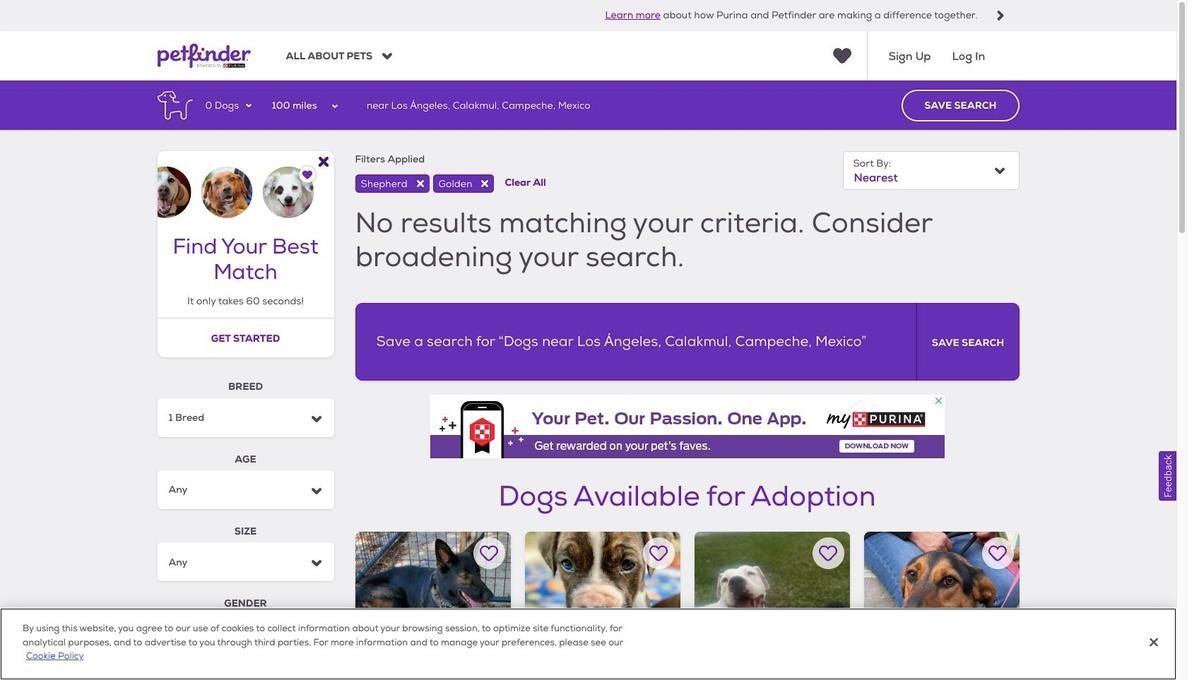 Task type: describe. For each thing, give the bounding box(es) containing it.
pluto, adoptable dog, adult male american bulldog mix, key west, fl. image
[[694, 532, 850, 681]]

carla, adoptable dog, puppy female labrador retriever mix, jardines de san manuel, pue. image
[[864, 532, 1020, 681]]



Task type: vqa. For each thing, say whether or not it's contained in the screenshot.
PETS
no



Task type: locate. For each thing, give the bounding box(es) containing it.
privacy alert dialog
[[0, 609, 1177, 681]]

gino, adoptable dog, puppy male american bulldog & terrier mix, key west, fl. image
[[525, 532, 680, 681]]

advertisement element
[[430, 395, 945, 459]]

potential dog matches image
[[157, 152, 334, 218]]

river, adoptable dog, adult female german shepherd dog, fort myers, fl. image
[[355, 532, 511, 681]]

main content
[[0, 81, 1177, 681]]

petfinder home image
[[157, 31, 251, 81]]



